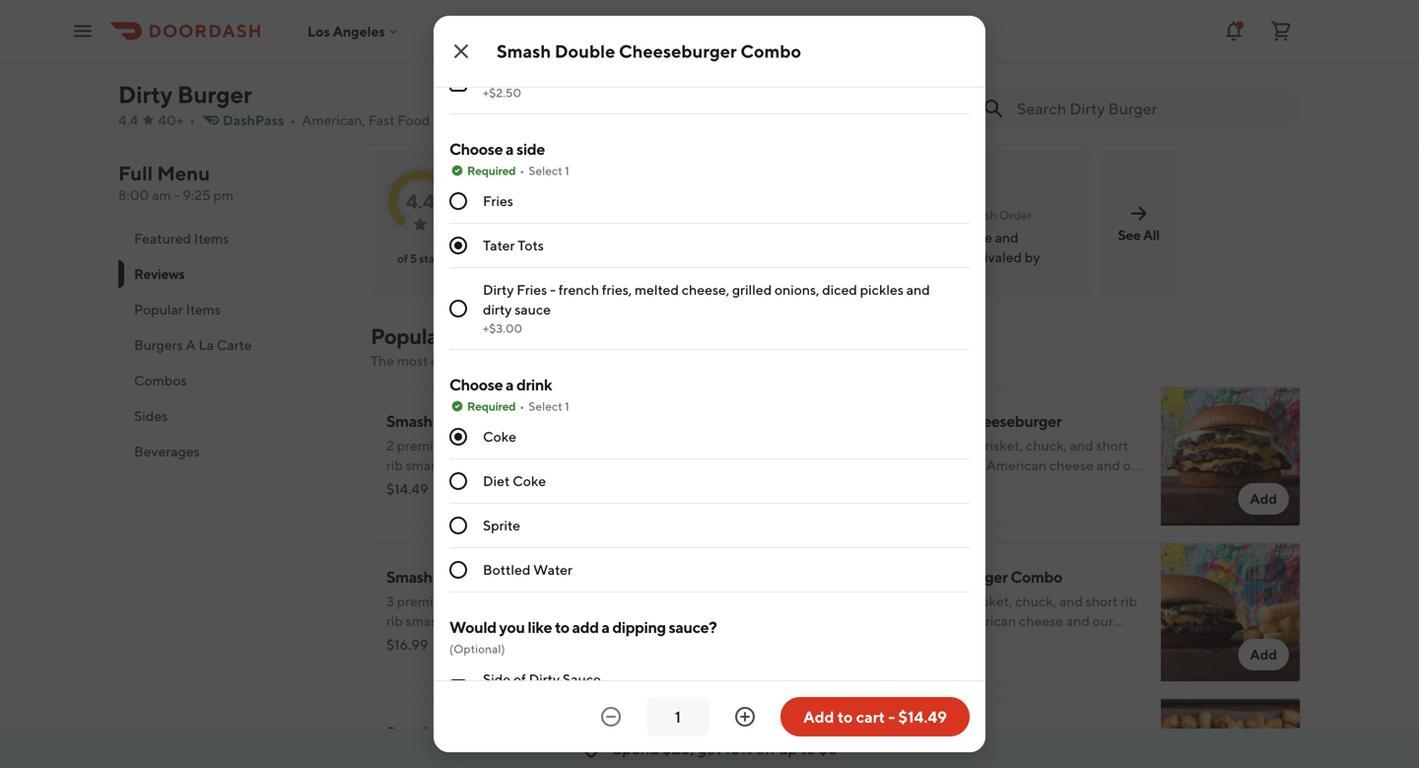 Task type: describe. For each thing, give the bounding box(es) containing it.
french
[[559, 282, 599, 298]]

and inside tots fresh and hot shredded potato tots fried to
[[898, 749, 921, 765]]

1 horizontal spatial 4.4
[[406, 190, 435, 213]]

double inside smash double cheeseburger $10.49
[[735, 0, 786, 5]]

cheese inside smash double cheeseburger 2 premium ground brisket, chuck, and short rib smashed patties, american cheese and our dirty sauce on a martin's famous potato roll.
[[1050, 457, 1094, 473]]

sprite
[[483, 517, 521, 533]]

1.4
[[452, 112, 469, 128]]

add extra cheese group
[[450, 0, 970, 114]]

• down dirty burger
[[189, 112, 195, 128]]

premium inside smash cheeseburger combo premium ground brisket, chuck, and short rib smashed patty, american cheese and our dirty sauce on a martin's famous potato roll.
[[860, 593, 916, 609]]

chuck, inside smash double cheeseburger combo 2 premium ground brisket, chuck, and short rib smashed patties, american cheese and our dirty sauce on a martin's famous potato roll.
[[553, 437, 594, 454]]

smash cheeseburger premium ground brisket, chuck, and short rib
[[387, 723, 666, 768]]

american inside 'smash triple cheeseburger combo 3 premium ground brisket, chuck, and short rib smashed patties, american cheese and our dirty sauce on a martin's famous potato roll.'
[[513, 613, 574, 629]]

smash inside 'smash triple cheeseburger combo 3 premium ground brisket, chuck, and short rib smashed patties, american cheese and our dirty sauce on a martin's famous potato roll.'
[[387, 567, 433, 586]]

doordash for 1/25/24
[[625, 208, 680, 222]]

smash inside smash double cheeseburger combo 2 premium ground brisket, chuck, and short rib smashed patties, american cheese and our dirty sauce on a martin's famous potato roll.
[[387, 412, 433, 430]]

sauce inside smash double cheeseburger 2 premium ground brisket, chuck, and short rib smashed patties, american cheese and our dirty sauce on a martin's famous potato roll.
[[892, 477, 928, 493]]

0 vertical spatial $14.49
[[375, 34, 417, 50]]

triple for smash triple cheeseburger combo 3 premium ground brisket, chuck, and short rib smashed patties, american cheese and our dirty sauce on a martin's famous potato roll.
[[435, 567, 474, 586]]

diet
[[483, 473, 510, 489]]

cheeseburger inside smash double cheeseburger $10.49
[[686, 8, 786, 27]]

choose a drink
[[450, 375, 552, 394]]

a inside 'smash triple cheeseburger combo 3 premium ground brisket, chuck, and short rib smashed patties, american cheese and our dirty sauce on a martin's famous potato roll.'
[[476, 633, 483, 649]]

famous inside smash double cheeseburger combo 2 premium ground brisket, chuck, and short rib smashed patties, american cheese and our dirty sauce on a martin's famous potato roll.
[[540, 477, 586, 493]]

add inside button
[[1122, 109, 1149, 125]]

- inside button
[[889, 707, 896, 726]]

reviews 40+ ratings • 2 public reviews
[[371, 86, 553, 131]]

cart
[[857, 707, 886, 726]]

alexis
[[535, 170, 577, 189]]

roll. inside 'smash triple cheeseburger combo 3 premium ground brisket, chuck, and short rib smashed patties, american cheese and our dirty sauce on a martin's famous potato roll.'
[[632, 633, 655, 649]]

smash inside the smash triple cheeseburger combo
[[530, 0, 577, 5]]

roll. inside smash cheeseburger combo premium ground brisket, chuck, and short rib smashed patty, american cheese and our dirty sauce on a martin's famous potato roll.
[[1106, 633, 1129, 649]]

smash double cheeseburger image
[[1162, 387, 1302, 527]]

add to cart - $14.49 button
[[781, 697, 970, 737]]

• right dashpass
[[290, 112, 296, 128]]

required for drink
[[467, 399, 516, 413]]

• doordash order for 1/25/24
[[618, 208, 714, 222]]

cheeseburger inside smash double cheeseburger 2 premium ground brisket, chuck, and short rib smashed patties, american cheese and our dirty sauce on a martin's famous potato roll.
[[963, 412, 1062, 430]]

see all
[[1118, 227, 1160, 243]]

+$2.50
[[483, 86, 522, 100]]

los angeles
[[308, 23, 385, 39]]

15%
[[725, 739, 753, 758]]

Current quantity is 1 number field
[[659, 706, 698, 728]]

smash inside smash cheeseburger
[[1154, 0, 1200, 5]]

mi
[[471, 112, 487, 128]]

most
[[397, 352, 428, 369]]

side
[[483, 671, 511, 687]]

smash double cheeseburger combo image
[[688, 387, 828, 527]]

combo inside smash double cheeseburger combo 2 premium ground brisket, chuck, and short rib smashed patties, american cheese and our dirty sauce on a martin's famous potato roll.
[[592, 412, 644, 430]]

short inside smash cheeseburger premium ground brisket, chuck, and short rib
[[614, 749, 646, 765]]

0 vertical spatial a
[[502, 169, 515, 190]]

brisket, inside smash cheeseburger premium ground brisket, chuck, and short rib
[[495, 749, 541, 765]]

premium inside smash double cheeseburger 2 premium ground brisket, chuck, and short rib smashed patties, american cheese and our dirty sauce on a martin's famous potato roll.
[[870, 437, 926, 454]]

a inside choose a side group
[[506, 140, 514, 158]]

smash double cheeseburger combo 2 premium ground brisket, chuck, and short rib smashed patties, american cheese and our dirty sauce on a martin's famous potato roll.
[[387, 412, 671, 493]]

patties, for smash triple cheeseburger combo
[[464, 613, 511, 629]]

public
[[464, 115, 503, 131]]

sauce inside dirty fries - french fries, melted cheese, grilled onions, diced pickles and dirty sauce +$3.00
[[515, 301, 551, 317]]

chuck, inside smash cheeseburger premium ground brisket, chuck, and short rib
[[544, 749, 585, 765]]

add review
[[1122, 109, 1199, 125]]

add review button
[[1110, 102, 1211, 133]]

and inside popular items the most commonly ordered items and dishes from this store
[[589, 352, 613, 369]]

0 vertical spatial $16.99
[[530, 34, 572, 50]]

12/25/23
[[884, 208, 934, 222]]

fries,
[[602, 282, 632, 298]]

the
[[371, 352, 394, 369]]

smash inside smash cheeseburger combo
[[842, 0, 888, 5]]

close smash double cheeseburger combo image
[[450, 39, 473, 63]]

burger
[[177, 80, 252, 108]]

smash inside dialog
[[497, 40, 551, 62]]

stars
[[419, 251, 444, 265]]

sauce?
[[669, 618, 717, 636]]

combo inside smash double cheeseburger combo
[[375, 30, 427, 49]]

add button for smash cheeseburger combo
[[1239, 639, 1290, 670]]

our inside smash double cheeseburger 2 premium ground brisket, chuck, and short rib smashed patties, american cheese and our dirty sauce on a martin's famous potato roll.
[[1124, 457, 1145, 473]]

a inside button
[[186, 337, 196, 353]]

tots inside choose a side group
[[518, 237, 544, 253]]

review
[[1152, 109, 1199, 125]]

40+ inside the reviews 40+ ratings • 2 public reviews
[[371, 115, 396, 131]]

sides
[[134, 408, 168, 424]]

to right up
[[801, 739, 816, 758]]

add inside group
[[483, 3, 510, 20]]

martin's inside smash double cheeseburger 2 premium ground brisket, chuck, and short rib smashed patties, american cheese and our dirty sauce on a martin's famous potato roll.
[[959, 477, 1010, 493]]

9:25
[[183, 187, 211, 203]]

store
[[716, 352, 747, 369]]

rib inside 'smash triple cheeseburger combo 3 premium ground brisket, chuck, and short rib smashed patties, american cheese and our dirty sauce on a martin's famous potato roll.'
[[387, 613, 403, 629]]

cheese inside smash double cheeseburger combo 2 premium ground brisket, chuck, and short rib smashed patties, american cheese and our dirty sauce on a martin's famous potato roll.
[[577, 457, 621, 473]]

a inside smash double cheeseburger 2 premium ground brisket, chuck, and short rib smashed patties, american cheese and our dirty sauce on a martin's famous potato roll.
[[949, 477, 957, 493]]

smash triple cheeseburger combo image
[[688, 542, 828, 682]]

potato inside smash double cheeseburger combo 2 premium ground brisket, chuck, and short rib smashed patties, american cheese and our dirty sauce on a martin's famous potato roll.
[[588, 477, 630, 493]]

of 5 stars
[[397, 251, 444, 265]]

american inside smash double cheeseburger combo 2 premium ground brisket, chuck, and short rib smashed patties, american cheese and our dirty sauce on a martin's famous potato roll.
[[513, 457, 574, 473]]

our inside smash double cheeseburger combo 2 premium ground brisket, chuck, and short rib smashed patties, american cheese and our dirty sauce on a martin's famous potato roll.
[[650, 457, 671, 473]]

order for 1/25/24
[[682, 208, 714, 222]]

smash inside 'smash triple cheeseburger $12.99'
[[998, 0, 1044, 5]]

Coke radio
[[450, 428, 467, 446]]

smashed inside smash double cheeseburger 2 premium ground brisket, chuck, and short rib smashed patties, american cheese and our dirty sauce on a martin's famous potato roll.
[[879, 457, 935, 473]]

potato inside 'smash triple cheeseburger combo 3 premium ground brisket, chuck, and short rib smashed patties, american cheese and our dirty sauce on a martin's famous potato roll.'
[[587, 633, 629, 649]]

alexis p
[[535, 170, 590, 189]]

sauce inside 'smash triple cheeseburger combo 3 premium ground brisket, chuck, and short rib smashed patties, american cheese and our dirty sauce on a martin's famous potato roll.'
[[418, 633, 455, 649]]

carte
[[217, 337, 252, 353]]

martin's inside smash cheeseburger combo premium ground brisket, chuck, and short rib smashed patty, american cheese and our dirty sauce on a martin's famous potato roll.
[[959, 633, 1010, 649]]

grilled
[[733, 282, 772, 298]]

this
[[690, 352, 713, 369]]

ground inside smash cheeseburger combo premium ground brisket, chuck, and short rib smashed patty, american cheese and our dirty sauce on a martin's famous potato roll.
[[919, 593, 964, 609]]

fries inside dirty fries - french fries, melted cheese, grilled onions, diced pickles and dirty sauce +$3.00
[[517, 282, 547, 298]]

brisket, inside smash double cheeseburger combo 2 premium ground brisket, chuck, and short rib smashed patties, american cheese and our dirty sauce on a martin's famous potato roll.
[[504, 437, 550, 454]]

premium inside 'smash triple cheeseburger combo 3 premium ground brisket, chuck, and short rib smashed patties, american cheese and our dirty sauce on a martin's famous potato roll.'
[[397, 593, 453, 609]]

dirty inside smash cheeseburger combo premium ground brisket, chuck, and short rib smashed patty, american cheese and our dirty sauce on a martin's famous potato roll.
[[860, 633, 889, 649]]

onions,
[[775, 282, 820, 298]]

1/25/24
[[573, 208, 616, 222]]

items for featured items
[[194, 230, 229, 247]]

chuck, inside smash double cheeseburger 2 premium ground brisket, chuck, and short rib smashed patties, american cheese and our dirty sauce on a martin's famous potato roll.
[[1026, 437, 1068, 454]]

choose for choose a drink
[[450, 375, 503, 394]]

pickles
[[861, 282, 904, 298]]

items for popular items the most commonly ordered items and dishes from this store
[[449, 323, 503, 349]]

american, fast food
[[302, 112, 430, 128]]

brisket, inside 'smash triple cheeseburger combo 3 premium ground brisket, chuck, and short rib smashed patties, american cheese and our dirty sauce on a martin's famous potato roll.'
[[504, 593, 550, 609]]

cheese,
[[682, 282, 730, 298]]

$25,
[[663, 739, 695, 758]]

cheese
[[549, 3, 597, 20]]

1.4 mi
[[452, 112, 487, 128]]

fried
[[1082, 749, 1111, 765]]

• right 1/25/24 at the left top
[[618, 208, 623, 222]]

open menu image
[[71, 19, 95, 43]]

american inside smash double cheeseburger 2 premium ground brisket, chuck, and short rib smashed patties, american cheese and our dirty sauce on a martin's famous potato roll.
[[987, 457, 1047, 473]]

ground inside smash cheeseburger premium ground brisket, chuck, and short rib
[[446, 749, 492, 765]]

combo inside "smash double cheeseburger combo" dialog
[[741, 40, 802, 62]]

add button for smash double cheeseburger combo
[[766, 483, 816, 515]]

am
[[152, 187, 171, 203]]

items
[[552, 352, 586, 369]]

popular for popular items
[[134, 301, 183, 317]]

bottled water
[[483, 562, 573, 578]]

los
[[308, 23, 330, 39]]

reviews link
[[371, 86, 450, 111]]

american inside smash cheeseburger combo premium ground brisket, chuck, and short rib smashed patty, american cheese and our dirty sauce on a martin's famous potato roll.
[[956, 613, 1017, 629]]

a inside the "would you like to add a dipping sauce? (optional)"
[[602, 618, 610, 636]]

tots inside tots fresh and hot shredded potato tots fried to
[[860, 723, 889, 742]]

rib inside smash cheeseburger premium ground brisket, chuck, and short rib
[[649, 749, 666, 765]]

$14.49 inside add to cart - $14.49 button
[[899, 707, 947, 726]]

popular items
[[134, 301, 221, 317]]

Sprite radio
[[450, 517, 467, 534]]

sides button
[[118, 398, 347, 434]]

combos button
[[118, 363, 347, 398]]

5
[[410, 251, 417, 265]]

smash cheeseburger combo premium ground brisket, chuck, and short rib smashed patty, american cheese and our dirty sauce on a martin's famous potato roll.
[[860, 567, 1138, 649]]

triple for smash triple cheeseburger $12.99
[[1047, 0, 1086, 5]]

would you like to add a dipping sauce? (optional)
[[450, 618, 717, 656]]

pm
[[214, 187, 234, 203]]

smashed inside 'smash triple cheeseburger combo 3 premium ground brisket, chuck, and short rib smashed patties, american cheese and our dirty sauce on a martin's famous potato roll.'
[[406, 613, 461, 629]]

spend $25, get 15% off up to $5
[[613, 739, 838, 758]]

0 vertical spatial coke
[[483, 428, 517, 445]]

combo inside the smash triple cheeseburger combo
[[530, 30, 582, 49]]

Bottled Water radio
[[450, 561, 467, 579]]

1 for choose a side
[[565, 164, 570, 177]]

american,
[[302, 112, 366, 128]]

2 for reviews
[[453, 115, 461, 131]]

ground inside 'smash triple cheeseburger combo 3 premium ground brisket, chuck, and short rib smashed patties, american cheese and our dirty sauce on a martin's famous potato roll.'
[[456, 593, 501, 609]]

chuck, inside smash cheeseburger combo premium ground brisket, chuck, and short rib smashed patty, american cheese and our dirty sauce on a martin's famous potato roll.
[[1016, 593, 1057, 609]]

add
[[572, 618, 599, 636]]

smash triple cheeseburger $12.99
[[998, 0, 1097, 50]]

would
[[450, 618, 497, 636]]

beverages
[[134, 443, 200, 459]]

see
[[1118, 227, 1141, 243]]

next image
[[1278, 109, 1294, 125]]

tater tots
[[483, 237, 544, 253]]

get
[[698, 739, 722, 758]]

smash inside smash cheeseburger premium ground brisket, chuck, and short rib
[[387, 723, 433, 742]]

double inside smash double cheeseburger combo 2 premium ground brisket, chuck, and short rib smashed patties, american cheese and our dirty sauce on a martin's famous potato roll.
[[435, 412, 487, 430]]

and inside smash cheeseburger premium ground brisket, chuck, and short rib
[[588, 749, 611, 765]]

burgers a la carte button
[[118, 327, 347, 363]]

melted
[[635, 282, 679, 298]]

side of dirty sauce
[[483, 671, 601, 687]]

notification bell image
[[1223, 19, 1246, 43]]

• inside choose a drink group
[[520, 399, 525, 413]]

a inside smash cheeseburger combo premium ground brisket, chuck, and short rib smashed patty, american cheese and our dirty sauce on a martin's famous potato roll.
[[949, 633, 957, 649]]



Task type: locate. For each thing, give the bounding box(es) containing it.
3
[[387, 593, 394, 609]]

smash cheeseburger combo
[[842, 0, 942, 49]]

smash double cheeseburger combo inside dialog
[[497, 40, 802, 62]]

would you like to add a dipping sauce? group
[[450, 616, 970, 768]]

1 horizontal spatial -
[[550, 282, 556, 298]]

0 vertical spatial reviews
[[371, 86, 450, 111]]

patties,
[[464, 457, 511, 473], [937, 457, 984, 473], [464, 613, 511, 629]]

0 horizontal spatial reviews
[[134, 266, 185, 282]]

sauce
[[563, 671, 601, 687]]

Item Search search field
[[1018, 98, 1286, 119]]

• select 1 for side
[[520, 164, 570, 177]]

patty,
[[918, 613, 954, 629]]

to
[[555, 618, 570, 636], [838, 707, 853, 726], [801, 739, 816, 758], [1114, 749, 1127, 765]]

doordash right 12/25/23
[[943, 208, 997, 222]]

increase quantity by 1 image
[[734, 705, 757, 729]]

0 vertical spatial choose
[[450, 140, 503, 158]]

hot
[[924, 749, 946, 765]]

1 horizontal spatial reviews
[[371, 86, 450, 111]]

drink
[[517, 375, 552, 394]]

• select 1 down side
[[520, 164, 570, 177]]

0 vertical spatial items
[[194, 230, 229, 247]]

2 1 from the top
[[565, 399, 570, 413]]

$14.49 up reviews link
[[375, 34, 417, 50]]

1 vertical spatial required
[[467, 399, 516, 413]]

short inside smash double cheeseburger combo 2 premium ground brisket, chuck, and short rib smashed patties, american cheese and our dirty sauce on a martin's famous potato roll.
[[624, 437, 656, 454]]

short inside smash double cheeseburger 2 premium ground brisket, chuck, and short rib smashed patties, american cheese and our dirty sauce on a martin's famous potato roll.
[[1097, 437, 1129, 454]]

1 horizontal spatial triple
[[579, 0, 618, 5]]

- inside full menu 8:00 am - 9:25 pm
[[174, 187, 180, 203]]

choose for choose a side
[[450, 140, 503, 158]]

- right cart
[[889, 707, 896, 726]]

dirty inside 'smash triple cheeseburger combo 3 premium ground brisket, chuck, and short rib smashed patties, american cheese and our dirty sauce on a martin's famous potato roll.'
[[387, 633, 416, 649]]

premium
[[387, 749, 444, 765]]

chuck, inside 'smash triple cheeseburger combo 3 premium ground brisket, chuck, and short rib smashed patties, american cheese and our dirty sauce on a martin's famous potato roll.'
[[553, 593, 594, 609]]

2 choose from the top
[[450, 375, 503, 394]]

fast
[[368, 112, 395, 128]]

cheeseburger inside smash cheeseburger combo premium ground brisket, chuck, and short rib smashed patty, american cheese and our dirty sauce on a martin's famous potato roll.
[[909, 567, 1008, 586]]

0 horizontal spatial • doordash order
[[618, 208, 714, 222]]

2 • doordash order from the left
[[936, 208, 1032, 222]]

required inside choose a side group
[[467, 164, 516, 177]]

dirty inside would you like to add a dipping sauce? group
[[529, 671, 560, 687]]

1 horizontal spatial dirty
[[483, 282, 514, 298]]

of right side
[[514, 671, 526, 687]]

1 1 from the top
[[565, 164, 570, 177]]

spend
[[613, 739, 659, 758]]

add
[[483, 3, 510, 20], [1122, 109, 1149, 125], [777, 491, 805, 507], [1251, 491, 1278, 507], [1251, 646, 1278, 663], [804, 707, 835, 726]]

items for popular items
[[186, 301, 221, 317]]

0 horizontal spatial 2
[[387, 437, 394, 454]]

all
[[1144, 227, 1160, 243]]

items down pm
[[194, 230, 229, 247]]

choose down commonly
[[450, 375, 503, 394]]

smash double cheeseburger $10.49
[[686, 0, 786, 50]]

cheeseburger inside smash cheeseburger premium ground brisket, chuck, and short rib
[[435, 723, 535, 742]]

• doordash order
[[618, 208, 714, 222], [936, 208, 1032, 222]]

4.4 left 40+ • on the top of page
[[118, 112, 138, 128]]

from
[[658, 352, 687, 369]]

1 vertical spatial fries
[[517, 282, 547, 298]]

dirty up +$3.00
[[483, 282, 514, 298]]

side
[[517, 140, 545, 158]]

cheese inside 'smash triple cheeseburger combo 3 premium ground brisket, chuck, and short rib smashed patties, american cheese and our dirty sauce on a martin's famous potato roll.'
[[577, 613, 621, 629]]

1 horizontal spatial popular
[[371, 323, 445, 349]]

dirty inside smash double cheeseburger combo 2 premium ground brisket, chuck, and short rib smashed patties, american cheese and our dirty sauce on a martin's famous potato roll.
[[387, 477, 416, 493]]

on inside smash cheeseburger combo premium ground brisket, chuck, and short rib smashed patty, american cheese and our dirty sauce on a martin's famous potato roll.
[[931, 633, 947, 649]]

add button for smash double cheeseburger
[[1239, 483, 1290, 515]]

see all link
[[1101, 149, 1177, 298]]

smash double cheeseburger 2 premium ground brisket, chuck, and short rib smashed patties, american cheese and our dirty sauce on a martin's famous potato roll.
[[860, 412, 1145, 493]]

triple for smash triple cheeseburger combo
[[579, 0, 618, 5]]

0 vertical spatial of
[[397, 251, 408, 265]]

smash triple cheeseburger combo
[[530, 0, 630, 49]]

0 horizontal spatial order
[[682, 208, 714, 222]]

tots image
[[1162, 698, 1302, 768]]

choose down public
[[450, 140, 503, 158]]

of left 5
[[397, 251, 408, 265]]

tots up fresh
[[860, 723, 889, 742]]

0 horizontal spatial smash double cheeseburger combo
[[375, 0, 475, 49]]

0 vertical spatial fries
[[483, 193, 514, 209]]

• select 1 down drink
[[520, 399, 570, 413]]

1 choose from the top
[[450, 140, 503, 158]]

1 vertical spatial $16.99
[[387, 636, 428, 653]]

popular items the most commonly ordered items and dishes from this store
[[371, 323, 747, 369]]

reviews for reviews 40+ ratings • 2 public reviews
[[371, 86, 450, 111]]

select for choose a side
[[529, 164, 563, 177]]

1 vertical spatial select
[[529, 399, 563, 413]]

popular inside button
[[134, 301, 183, 317]]

famous inside 'smash triple cheeseburger combo 3 premium ground brisket, chuck, and short rib smashed patties, american cheese and our dirty sauce on a martin's famous potato roll.'
[[539, 633, 585, 649]]

smash cheeseburger image
[[688, 698, 828, 768]]

1 horizontal spatial • doordash order
[[936, 208, 1032, 222]]

bottled
[[483, 562, 531, 578]]

1 vertical spatial a
[[186, 337, 196, 353]]

1 order from the left
[[682, 208, 714, 222]]

- right the am at the top of the page
[[174, 187, 180, 203]]

smash double cheeseburger combo dialog
[[434, 0, 986, 768]]

1 vertical spatial reviews
[[134, 266, 185, 282]]

items inside popular items button
[[186, 301, 221, 317]]

• doordash order right 1/25/24 at the left top
[[618, 208, 714, 222]]

dirty for dirty fries - french fries, melted cheese, grilled onions, diced pickles and dirty sauce +$3.00
[[483, 282, 514, 298]]

reviews for reviews
[[134, 266, 185, 282]]

0 horizontal spatial of
[[397, 251, 408, 265]]

+$3.00
[[483, 321, 523, 335]]

to right fried
[[1114, 749, 1127, 765]]

1 doordash from the left
[[625, 208, 680, 222]]

famous inside smash cheeseburger combo premium ground brisket, chuck, and short rib smashed patty, american cheese and our dirty sauce on a martin's famous potato roll.
[[1013, 633, 1059, 649]]

smash inside smash cheeseburger combo premium ground brisket, chuck, and short rib smashed patty, american cheese and our dirty sauce on a martin's famous potato roll.
[[860, 567, 906, 586]]

roll.
[[633, 477, 656, 493], [1106, 477, 1129, 493], [632, 633, 655, 649], [1106, 633, 1129, 649]]

cheeseburger inside smash double cheeseburger combo 2 premium ground brisket, chuck, and short rib smashed patties, american cheese and our dirty sauce on a martin's famous potato roll.
[[489, 412, 589, 430]]

patties, inside smash double cheeseburger combo 2 premium ground brisket, chuck, and short rib smashed patties, american cheese and our dirty sauce on a martin's famous potato roll.
[[464, 457, 511, 473]]

reviews up food
[[371, 86, 450, 111]]

smash double cheeseburger combo up reviews link
[[375, 0, 475, 49]]

extra
[[513, 3, 546, 20]]

items up 'la'
[[186, 301, 221, 317]]

combo inside smash cheeseburger combo
[[842, 30, 894, 49]]

doordash for 12/25/23
[[943, 208, 997, 222]]

doordash right 1/25/24 at the left top
[[625, 208, 680, 222]]

items
[[194, 230, 229, 247], [186, 301, 221, 317], [449, 323, 503, 349]]

popular up burgers
[[134, 301, 183, 317]]

smashed inside smash cheeseburger combo premium ground brisket, chuck, and short rib smashed patty, american cheese and our dirty sauce on a martin's famous potato roll.
[[860, 613, 915, 629]]

2 horizontal spatial -
[[889, 707, 896, 726]]

1 horizontal spatial tots
[[860, 723, 889, 742]]

and inside dirty fries - french fries, melted cheese, grilled onions, diced pickles and dirty sauce +$3.00
[[907, 282, 931, 298]]

combo inside 'smash triple cheeseburger combo 3 premium ground brisket, chuck, and short rib smashed patties, american cheese and our dirty sauce on a martin's famous potato roll.'
[[580, 567, 631, 586]]

potato inside smash cheeseburger combo premium ground brisket, chuck, and short rib smashed patty, american cheese and our dirty sauce on a martin's famous potato roll.
[[1062, 633, 1103, 649]]

required down choose a drink
[[467, 399, 516, 413]]

• select 1
[[520, 164, 570, 177], [520, 399, 570, 413]]

up
[[779, 739, 798, 758]]

items inside popular items the most commonly ordered items and dishes from this store
[[449, 323, 503, 349]]

select inside choose a side group
[[529, 164, 563, 177]]

2 vertical spatial dirty
[[529, 671, 560, 687]]

- inside dirty fries - french fries, melted cheese, grilled onions, diced pickles and dirty sauce +$3.00
[[550, 282, 556, 298]]

full menu 8:00 am - 9:25 pm
[[118, 162, 234, 203]]

$5
[[819, 739, 838, 758]]

1 horizontal spatial 2
[[453, 115, 461, 131]]

• select 1 for drink
[[520, 399, 570, 413]]

of inside would you like to add a dipping sauce? group
[[514, 671, 526, 687]]

• select 1 inside choose a drink group
[[520, 399, 570, 413]]

smash cheeseburger
[[1154, 0, 1253, 27]]

smash cheeseburger button
[[1150, 0, 1305, 64]]

1 vertical spatial • select 1
[[520, 399, 570, 413]]

you
[[499, 618, 525, 636]]

diet coke
[[483, 473, 546, 489]]

0 vertical spatial popular
[[134, 301, 183, 317]]

add extra cheese
[[483, 3, 597, 20]]

0 vertical spatial tots
[[518, 237, 544, 253]]

popular items button
[[118, 292, 347, 327]]

burgers a la carte
[[134, 337, 252, 353]]

2 required from the top
[[467, 399, 516, 413]]

famous inside smash double cheeseburger 2 premium ground brisket, chuck, and short rib smashed patties, american cheese and our dirty sauce on a martin's famous potato roll.
[[1013, 477, 1059, 493]]

fries left the french
[[517, 282, 547, 298]]

potato inside tots fresh and hot shredded potato tots fried to
[[1011, 749, 1053, 765]]

40+ down dirty burger
[[158, 112, 184, 128]]

1 vertical spatial dirty
[[483, 282, 514, 298]]

0 horizontal spatial dirty
[[118, 80, 173, 108]]

popular for popular items the most commonly ordered items and dishes from this store
[[371, 323, 445, 349]]

on
[[457, 477, 473, 493], [931, 477, 947, 493], [457, 633, 473, 649], [931, 633, 947, 649]]

required for side
[[467, 164, 516, 177]]

2 vertical spatial -
[[889, 707, 896, 726]]

2 vertical spatial $14.49
[[899, 707, 947, 726]]

0 vertical spatial dirty
[[118, 80, 173, 108]]

dirty
[[118, 80, 173, 108], [483, 282, 514, 298], [529, 671, 560, 687]]

1 • doordash order from the left
[[618, 208, 714, 222]]

• doordash order right 12/25/23
[[936, 208, 1032, 222]]

$14.49
[[375, 34, 417, 50], [387, 481, 428, 497], [899, 707, 947, 726]]

dirty fries - french fries, melted cheese, grilled onions, diced pickles and dirty sauce +$3.00
[[483, 282, 931, 335]]

4.4 left fries radio at the top left
[[406, 190, 435, 213]]

dirty left sauce
[[529, 671, 560, 687]]

None radio
[[450, 300, 467, 317]]

smash inside smash double cheeseburger 2 premium ground brisket, chuck, and short rib smashed patties, american cheese and our dirty sauce on a martin's famous potato roll.
[[860, 412, 906, 430]]

2 vertical spatial items
[[449, 323, 503, 349]]

sauce inside smash cheeseburger combo premium ground brisket, chuck, and short rib smashed patty, american cheese and our dirty sauce on a martin's famous potato roll.
[[892, 633, 928, 649]]

triple inside the smash triple cheeseburger combo
[[579, 0, 618, 5]]

• down drink
[[520, 399, 525, 413]]

a left 'la'
[[186, 337, 196, 353]]

2 for smash
[[387, 437, 394, 454]]

1 horizontal spatial of
[[514, 671, 526, 687]]

0 vertical spatial 1
[[565, 164, 570, 177]]

1 horizontal spatial doordash
[[943, 208, 997, 222]]

0 horizontal spatial triple
[[435, 567, 474, 586]]

featured
[[134, 230, 191, 247]]

$12.99
[[998, 34, 1039, 50]]

2
[[453, 115, 461, 131], [387, 437, 394, 454], [860, 437, 868, 454]]

1 down items
[[565, 399, 570, 413]]

0 vertical spatial 4.4
[[118, 112, 138, 128]]

0 vertical spatial -
[[174, 187, 180, 203]]

2 doordash from the left
[[943, 208, 997, 222]]

a down choose a side
[[502, 169, 515, 190]]

to right like at the left of page
[[555, 618, 570, 636]]

• select 1 inside choose a side group
[[520, 164, 570, 177]]

0 vertical spatial • select 1
[[520, 164, 570, 177]]

1 for choose a drink
[[565, 399, 570, 413]]

on inside smash double cheeseburger combo 2 premium ground brisket, chuck, and short rib smashed patties, american cheese and our dirty sauce on a martin's famous potato roll.
[[457, 477, 473, 493]]

reviews
[[371, 86, 450, 111], [134, 266, 185, 282]]

add to cart - $14.49
[[804, 707, 947, 726]]

1 vertical spatial 1
[[565, 399, 570, 413]]

select down drink
[[529, 399, 563, 413]]

martin's
[[486, 633, 536, 649]]

ratings
[[399, 115, 442, 131]]

smash cheeseburger combo button
[[838, 0, 994, 64]]

0 vertical spatial select
[[529, 164, 563, 177]]

1 vertical spatial -
[[550, 282, 556, 298]]

2 horizontal spatial dirty
[[529, 671, 560, 687]]

angeles
[[333, 23, 385, 39]]

1 horizontal spatial order
[[1000, 208, 1032, 222]]

reviews down featured
[[134, 266, 185, 282]]

martin's inside smash double cheeseburger combo 2 premium ground brisket, chuck, and short rib smashed patties, american cheese and our dirty sauce on a martin's famous potato roll.
[[486, 477, 537, 493]]

premium
[[397, 437, 453, 454], [870, 437, 926, 454], [397, 593, 453, 609], [860, 593, 916, 609]]

(optional)
[[450, 642, 505, 656]]

commonly
[[431, 352, 497, 369]]

dashpass
[[223, 112, 284, 128]]

2 order from the left
[[1000, 208, 1032, 222]]

fries right fries radio at the top left
[[483, 193, 514, 209]]

double inside smash double cheeseburger combo
[[424, 0, 475, 5]]

• inside choose a side group
[[520, 164, 525, 177]]

items up commonly
[[449, 323, 503, 349]]

Fries radio
[[450, 192, 467, 210]]

roll. inside smash double cheeseburger combo 2 premium ground brisket, chuck, and short rib smashed patties, american cheese and our dirty sauce on a martin's famous potato roll.
[[633, 477, 656, 493]]

tater
[[483, 237, 515, 253]]

combos
[[134, 372, 187, 388]]

to inside button
[[838, 707, 853, 726]]

featured items
[[134, 230, 229, 247]]

like
[[528, 618, 552, 636]]

dirty for dirty burger
[[118, 80, 173, 108]]

smash cheeseburger combo image
[[1162, 542, 1302, 682]]

40+ left food
[[371, 115, 396, 131]]

• right 12/25/23
[[936, 208, 941, 222]]

tots fresh and hot shredded potato tots fried to
[[860, 723, 1127, 768]]

decrease quantity by 1 image
[[599, 705, 623, 729]]

ground inside smash double cheeseburger 2 premium ground brisket, chuck, and short rib smashed patties, american cheese and our dirty sauce on a martin's famous potato roll.
[[929, 437, 975, 454]]

choose a drink group
[[450, 374, 970, 593]]

$16.99 down 3
[[387, 636, 428, 653]]

1 select from the top
[[529, 164, 563, 177]]

select for choose a drink
[[529, 399, 563, 413]]

0 horizontal spatial -
[[174, 187, 180, 203]]

2 horizontal spatial triple
[[1047, 0, 1086, 5]]

a
[[506, 140, 514, 158], [506, 375, 514, 394], [476, 477, 483, 493], [949, 477, 957, 493], [602, 618, 610, 636], [476, 633, 483, 649], [949, 633, 957, 649]]

potato inside smash double cheeseburger 2 premium ground brisket, chuck, and short rib smashed patties, american cheese and our dirty sauce on a martin's famous potato roll.
[[1062, 477, 1103, 493]]

0 horizontal spatial 4.4
[[118, 112, 138, 128]]

coke
[[483, 428, 517, 445], [513, 473, 546, 489]]

smash inside smash double cheeseburger $10.49
[[686, 0, 732, 5]]

0 vertical spatial required
[[467, 164, 516, 177]]

choose
[[450, 140, 503, 158], [450, 375, 503, 394]]

smash double cheeseburger combo down cheese
[[497, 40, 802, 62]]

patties, inside smash double cheeseburger 2 premium ground brisket, chuck, and short rib smashed patties, american cheese and our dirty sauce on a martin's famous potato roll.
[[937, 457, 984, 473]]

2 • select 1 from the top
[[520, 399, 570, 413]]

choose a side
[[450, 140, 545, 158]]

required down choose a side
[[467, 164, 516, 177]]

our
[[650, 457, 671, 473], [1124, 457, 1145, 473], [650, 613, 671, 629], [1093, 613, 1114, 629]]

our inside 'smash triple cheeseburger combo 3 premium ground brisket, chuck, and short rib smashed patties, american cheese and our dirty sauce on a martin's famous potato roll.'
[[650, 613, 671, 629]]

1 vertical spatial tots
[[860, 723, 889, 742]]

1 horizontal spatial fries
[[517, 282, 547, 298]]

double inside smash double cheeseburger 2 premium ground brisket, chuck, and short rib smashed patties, american cheese and our dirty sauce on a martin's famous potato roll.
[[909, 412, 960, 430]]

short inside 'smash triple cheeseburger combo 3 premium ground brisket, chuck, and short rib smashed patties, american cheese and our dirty sauce on a martin's famous potato roll.'
[[624, 593, 656, 609]]

select inside choose a drink group
[[529, 399, 563, 413]]

to inside the "would you like to add a dipping sauce? (optional)"
[[555, 618, 570, 636]]

ordered
[[499, 352, 549, 369]]

short inside smash cheeseburger combo premium ground brisket, chuck, and short rib smashed patty, american cheese and our dirty sauce on a martin's famous potato roll.
[[1086, 593, 1118, 609]]

patties, for smash double cheeseburger combo
[[464, 457, 511, 473]]

water
[[534, 562, 573, 578]]

1 left p
[[565, 164, 570, 177]]

0 horizontal spatial doordash
[[625, 208, 680, 222]]

0 horizontal spatial 40+
[[158, 112, 184, 128]]

add button
[[766, 483, 816, 515], [1239, 483, 1290, 515], [1239, 639, 1290, 670]]

2 horizontal spatial 2
[[860, 437, 868, 454]]

triple inside 'smash triple cheeseburger combo 3 premium ground brisket, chuck, and short rib smashed patties, american cheese and our dirty sauce on a martin's famous potato roll.'
[[435, 567, 474, 586]]

0 horizontal spatial popular
[[134, 301, 183, 317]]

on inside 'smash triple cheeseburger combo 3 premium ground brisket, chuck, and short rib smashed patties, american cheese and our dirty sauce on a martin's famous potato roll.'
[[457, 633, 473, 649]]

1 vertical spatial items
[[186, 301, 221, 317]]

• doordash order for 12/25/23
[[936, 208, 1032, 222]]

0 items, open order cart image
[[1270, 19, 1294, 43]]

• down side
[[520, 164, 525, 177]]

ground
[[456, 437, 501, 454], [929, 437, 975, 454], [456, 593, 501, 609], [919, 593, 964, 609], [446, 749, 492, 765]]

0 horizontal spatial fries
[[483, 193, 514, 209]]

1 horizontal spatial 40+
[[371, 115, 396, 131]]

Diet Coke radio
[[450, 472, 467, 490]]

0 horizontal spatial tots
[[518, 237, 544, 253]]

coke right the diet
[[513, 473, 546, 489]]

premium inside smash double cheeseburger combo 2 premium ground brisket, chuck, and short rib smashed patties, american cheese and our dirty sauce on a martin's famous potato roll.
[[397, 437, 453, 454]]

popular up most
[[371, 323, 445, 349]]

cheese inside smash cheeseburger combo premium ground brisket, chuck, and short rib smashed patty, american cheese and our dirty sauce on a martin's famous potato roll.
[[1019, 613, 1064, 629]]

$16.99 down add extra cheese
[[530, 34, 572, 50]]

coke right coke radio
[[483, 428, 517, 445]]

0 horizontal spatial $16.99
[[387, 636, 428, 653]]

1 required from the top
[[467, 164, 516, 177]]

combo inside smash cheeseburger combo premium ground brisket, chuck, and short rib smashed patty, american cheese and our dirty sauce on a martin's famous potato roll.
[[1011, 567, 1063, 586]]

los angeles button
[[308, 23, 401, 39]]

select
[[529, 164, 563, 177], [529, 399, 563, 413]]

ground inside smash double cheeseburger combo 2 premium ground brisket, chuck, and short rib smashed patties, american cheese and our dirty sauce on a martin's famous potato roll.
[[456, 437, 501, 454]]

1 horizontal spatial $16.99
[[530, 34, 572, 50]]

• left 1.4
[[445, 115, 450, 131]]

1 vertical spatial coke
[[513, 473, 546, 489]]

menu
[[157, 162, 210, 185]]

dirty up 40+ • on the top of page
[[118, 80, 173, 108]]

a inside smash double cheeseburger combo 2 premium ground brisket, chuck, and short rib smashed patties, american cheese and our dirty sauce on a martin's famous potato roll.
[[476, 477, 483, 493]]

our inside smash cheeseburger combo premium ground brisket, chuck, and short rib smashed patty, american cheese and our dirty sauce on a martin's famous potato roll.
[[1093, 613, 1114, 629]]

cheeseburger inside 'smash triple cheeseburger combo 3 premium ground brisket, chuck, and short rib smashed patties, american cheese and our dirty sauce on a martin's famous potato roll.'
[[477, 567, 577, 586]]

$14.49 left diet coke option
[[387, 481, 428, 497]]

to left cart
[[838, 707, 853, 726]]

dirty inside dirty fries - french fries, melted cheese, grilled onions, diced pickles and dirty sauce +$3.00
[[483, 282, 514, 298]]

1 vertical spatial popular
[[371, 323, 445, 349]]

rib inside smash double cheeseburger 2 premium ground brisket, chuck, and short rib smashed patties, american cheese and our dirty sauce on a martin's famous potato roll.
[[860, 457, 877, 473]]

1 vertical spatial of
[[514, 671, 526, 687]]

0 horizontal spatial a
[[186, 337, 196, 353]]

select down side
[[529, 164, 563, 177]]

None checkbox
[[450, 12, 467, 30], [450, 74, 467, 92], [450, 12, 467, 30], [450, 74, 467, 92]]

cheese
[[577, 457, 621, 473], [1050, 457, 1094, 473], [577, 613, 621, 629], [1019, 613, 1064, 629]]

1 vertical spatial 4.4
[[406, 190, 435, 213]]

1 vertical spatial $14.49
[[387, 481, 428, 497]]

$14.49 up hot
[[899, 707, 947, 726]]

dirty inside dirty fries - french fries, melted cheese, grilled onions, diced pickles and dirty sauce +$3.00
[[483, 301, 512, 317]]

1 horizontal spatial smash double cheeseburger combo
[[497, 40, 802, 62]]

double inside dialog
[[555, 40, 616, 62]]

shredded
[[948, 749, 1008, 765]]

1 horizontal spatial a
[[502, 169, 515, 190]]

tots right tater
[[518, 237, 544, 253]]

food
[[398, 112, 430, 128]]

patties, inside 'smash triple cheeseburger combo 3 premium ground brisket, chuck, and short rib smashed patties, american cheese and our dirty sauce on a martin's famous potato roll.'
[[464, 613, 511, 629]]

p
[[580, 170, 590, 189]]

featured items button
[[118, 221, 347, 256]]

smash
[[375, 0, 421, 5], [530, 0, 577, 5], [686, 0, 732, 5], [842, 0, 888, 5], [998, 0, 1044, 5], [1154, 0, 1200, 5], [497, 40, 551, 62], [387, 412, 433, 430], [860, 412, 906, 430], [387, 567, 433, 586], [860, 567, 906, 586], [387, 723, 433, 742]]

- left the french
[[550, 282, 556, 298]]

Tater Tots radio
[[450, 237, 467, 254]]

2 select from the top
[[529, 399, 563, 413]]

choose a side group
[[450, 138, 970, 350]]

order for 12/25/23
[[1000, 208, 1032, 222]]

full
[[118, 162, 153, 185]]

dashpass •
[[223, 112, 296, 128]]

a inside choose a drink group
[[506, 375, 514, 394]]

1 vertical spatial choose
[[450, 375, 503, 394]]

cheeseburger inside dialog
[[619, 40, 737, 62]]

1 • select 1 from the top
[[520, 164, 570, 177]]



Task type: vqa. For each thing, say whether or not it's contained in the screenshot.


